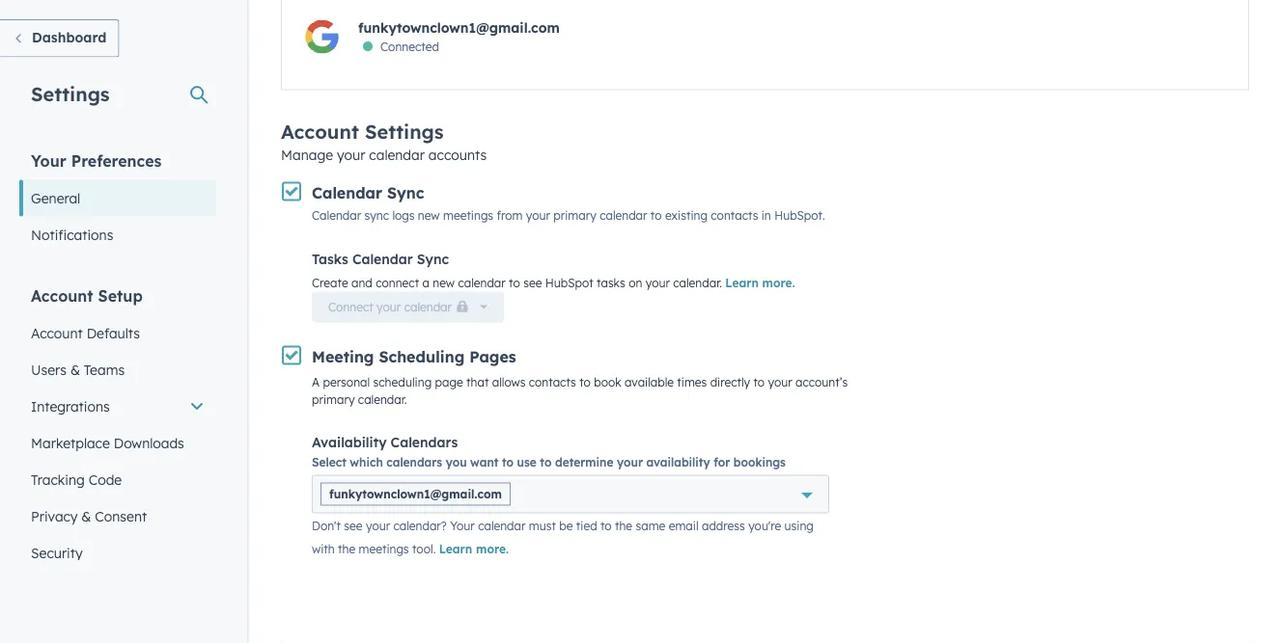 Task type: describe. For each thing, give the bounding box(es) containing it.
primary inside meeting scheduling pages a personal scheduling page that allows contacts to book available times directly to your account's primary calendar.
[[312, 393, 355, 408]]

calendars
[[386, 456, 442, 470]]

privacy
[[31, 508, 78, 525]]

manage
[[281, 147, 333, 163]]

privacy & consent link
[[19, 499, 216, 535]]

meetings inside don't see your calendar? your calendar must be tied to the same email address you're using with the meetings tool.
[[359, 542, 409, 557]]

calendar. inside meeting scheduling pages a personal scheduling page that allows contacts to book available times directly to your account's primary calendar.
[[358, 393, 407, 408]]

contacts inside meeting scheduling pages a personal scheduling page that allows contacts to book available times directly to your account's primary calendar.
[[529, 376, 576, 390]]

pages
[[469, 347, 516, 367]]

setup
[[98, 286, 143, 306]]

same
[[636, 519, 665, 534]]

using
[[784, 519, 814, 534]]

calendar left existing
[[600, 208, 647, 223]]

that
[[466, 376, 489, 390]]

a
[[312, 376, 320, 390]]

see inside don't see your calendar? your calendar must be tied to the same email address you're using with the meetings tool.
[[344, 519, 363, 534]]

account for settings
[[281, 120, 359, 144]]

users
[[31, 362, 67, 378]]

connect
[[328, 301, 373, 315]]

your inside don't see your calendar? your calendar must be tied to the same email address you're using with the meetings tool.
[[450, 519, 475, 534]]

sync
[[364, 208, 389, 223]]

tool.
[[412, 542, 436, 557]]

users & teams link
[[19, 352, 216, 389]]

calendar for calendar sync logs new meetings from your primary calendar to existing contacts in hubspot.
[[312, 208, 361, 223]]

calendar inside account settings manage your calendar accounts
[[369, 147, 425, 163]]

1 horizontal spatial meetings
[[443, 208, 493, 223]]

tasks calendar sync create and connect a new calendar to see hubspot tasks on your calendar. learn more.
[[312, 251, 795, 291]]

tracking
[[31, 472, 85, 488]]

tied
[[576, 519, 597, 534]]

for
[[714, 456, 730, 470]]

you
[[446, 456, 467, 470]]

0 vertical spatial sync
[[387, 183, 424, 203]]

logs
[[392, 208, 415, 223]]

notifications
[[31, 226, 113, 243]]

users & teams
[[31, 362, 125, 378]]

integrations
[[31, 398, 110, 415]]

defaults
[[87, 325, 140, 342]]

dashboard link
[[0, 19, 119, 57]]

from
[[497, 208, 523, 223]]

determine
[[555, 456, 613, 470]]

consent
[[95, 508, 147, 525]]

0 vertical spatial new
[[418, 208, 440, 223]]

teams
[[84, 362, 125, 378]]

scheduling
[[379, 347, 465, 367]]

connect your calendar button
[[312, 292, 504, 323]]

personal
[[323, 376, 370, 390]]

don't
[[312, 519, 341, 534]]

times
[[677, 376, 707, 390]]

code
[[89, 472, 122, 488]]

& for privacy
[[81, 508, 91, 525]]

scheduling
[[373, 376, 432, 390]]

preferences
[[71, 151, 162, 170]]

be
[[559, 519, 573, 534]]

allows
[[492, 376, 526, 390]]

1 horizontal spatial the
[[615, 519, 632, 534]]

your inside tasks calendar sync create and connect a new calendar to see hubspot tasks on your calendar. learn more.
[[645, 276, 670, 291]]

calendars
[[391, 434, 458, 451]]

account for defaults
[[31, 325, 83, 342]]

1 vertical spatial more.
[[476, 542, 509, 557]]

email
[[669, 519, 699, 534]]

address
[[702, 519, 745, 534]]

settings inside account settings manage your calendar accounts
[[365, 120, 444, 144]]

marketplace downloads link
[[19, 425, 216, 462]]

available
[[625, 376, 674, 390]]

your inside popup button
[[377, 301, 401, 315]]

tasks
[[312, 251, 348, 268]]

create
[[312, 276, 348, 291]]

tasks
[[597, 276, 625, 291]]

learn more.
[[439, 542, 509, 557]]

account for setup
[[31, 286, 93, 306]]

meeting
[[312, 347, 374, 367]]

which
[[350, 456, 383, 470]]

a
[[422, 276, 429, 291]]

availability
[[646, 456, 710, 470]]

select
[[312, 456, 346, 470]]

don't see your calendar? your calendar must be tied to the same email address you're using with the meetings tool.
[[312, 519, 814, 557]]



Task type: locate. For each thing, give the bounding box(es) containing it.
more. inside tasks calendar sync create and connect a new calendar to see hubspot tasks on your calendar. learn more.
[[762, 276, 795, 291]]

accounts
[[428, 147, 487, 163]]

to inside don't see your calendar? your calendar must be tied to the same email address you're using with the meetings tool.
[[600, 519, 612, 534]]

1 horizontal spatial calendar.
[[673, 276, 722, 291]]

account up the manage
[[281, 120, 359, 144]]

1 vertical spatial contacts
[[529, 376, 576, 390]]

privacy & consent
[[31, 508, 147, 525]]

calendar?
[[393, 519, 447, 534]]

1 horizontal spatial learn
[[725, 276, 759, 291]]

learn more. link
[[439, 542, 509, 557]]

your preferences element
[[19, 150, 216, 253]]

0 horizontal spatial contacts
[[529, 376, 576, 390]]

account setup element
[[19, 285, 216, 572]]

availability calendars select which calendars you want to use to determine your availability for bookings
[[312, 434, 786, 470]]

& right privacy
[[81, 508, 91, 525]]

must
[[529, 519, 556, 534]]

0 vertical spatial your
[[31, 151, 66, 170]]

1 horizontal spatial more.
[[762, 276, 795, 291]]

use
[[517, 456, 537, 470]]

page
[[435, 376, 463, 390]]

your inside account settings manage your calendar accounts
[[337, 147, 365, 163]]

your right on
[[645, 276, 670, 291]]

calendar right a
[[458, 276, 506, 291]]

your inside don't see your calendar? your calendar must be tied to the same email address you're using with the meetings tool.
[[366, 519, 390, 534]]

calendar sync
[[312, 183, 424, 203]]

with
[[312, 542, 335, 557]]

0 horizontal spatial calendar.
[[358, 393, 407, 408]]

account inside account settings manage your calendar accounts
[[281, 120, 359, 144]]

to left existing
[[651, 208, 662, 223]]

0 vertical spatial &
[[70, 362, 80, 378]]

your right from on the top of page
[[526, 208, 550, 223]]

1 vertical spatial funkytownclown1@gmail.com
[[329, 488, 502, 502]]

1 horizontal spatial settings
[[365, 120, 444, 144]]

account up account defaults
[[31, 286, 93, 306]]

primary
[[553, 208, 596, 223], [312, 393, 355, 408]]

sync inside tasks calendar sync create and connect a new calendar to see hubspot tasks on your calendar. learn more.
[[417, 251, 449, 268]]

calendar. down the scheduling
[[358, 393, 407, 408]]

calendar up learn more.
[[478, 519, 526, 534]]

calendar up calendar sync
[[369, 147, 425, 163]]

bookings
[[733, 456, 786, 470]]

funkytownclown1@gmail.com up connected
[[358, 20, 560, 37]]

0 horizontal spatial the
[[338, 542, 355, 557]]

1 vertical spatial learn
[[439, 542, 472, 557]]

calendar
[[312, 183, 382, 203], [312, 208, 361, 223], [352, 251, 413, 268]]

learn more. button
[[725, 276, 795, 291]]

the left same
[[615, 519, 632, 534]]

directly
[[710, 376, 750, 390]]

see left hubspot
[[523, 276, 542, 291]]

new right logs
[[418, 208, 440, 223]]

meetings left from on the top of page
[[443, 208, 493, 223]]

calendar inside popup button
[[404, 301, 452, 315]]

0 vertical spatial funkytownclown1@gmail.com
[[358, 20, 560, 37]]

the
[[615, 519, 632, 534], [338, 542, 355, 557]]

1 vertical spatial &
[[81, 508, 91, 525]]

your left calendar?
[[366, 519, 390, 534]]

calendar. inside tasks calendar sync create and connect a new calendar to see hubspot tasks on your calendar. learn more.
[[673, 276, 722, 291]]

funkytownclown1@gmail.com up calendar?
[[329, 488, 502, 502]]

1 vertical spatial settings
[[365, 120, 444, 144]]

calendar down calendar sync
[[312, 208, 361, 223]]

contacts
[[711, 208, 758, 223], [529, 376, 576, 390]]

calendar. right on
[[673, 276, 722, 291]]

account defaults
[[31, 325, 140, 342]]

new inside tasks calendar sync create and connect a new calendar to see hubspot tasks on your calendar. learn more.
[[433, 276, 455, 291]]

& right users
[[70, 362, 80, 378]]

0 vertical spatial meetings
[[443, 208, 493, 223]]

2 vertical spatial account
[[31, 325, 83, 342]]

0 vertical spatial more.
[[762, 276, 795, 291]]

0 horizontal spatial &
[[70, 362, 80, 378]]

2 vertical spatial calendar
[[352, 251, 413, 268]]

1 vertical spatial sync
[[417, 251, 449, 268]]

your
[[31, 151, 66, 170], [450, 519, 475, 534]]

account up users
[[31, 325, 83, 342]]

more.
[[762, 276, 795, 291], [476, 542, 509, 557]]

account defaults link
[[19, 315, 216, 352]]

existing
[[665, 208, 708, 223]]

to
[[651, 208, 662, 223], [509, 276, 520, 291], [579, 376, 591, 390], [753, 376, 765, 390], [502, 456, 514, 470], [540, 456, 552, 470], [600, 519, 612, 534]]

to right the directly
[[753, 376, 765, 390]]

settings up accounts
[[365, 120, 444, 144]]

1 vertical spatial see
[[344, 519, 363, 534]]

connect your calendar
[[328, 301, 452, 315]]

general link
[[19, 180, 216, 217]]

0 horizontal spatial meetings
[[359, 542, 409, 557]]

0 vertical spatial the
[[615, 519, 632, 534]]

primary up tasks calendar sync create and connect a new calendar to see hubspot tasks on your calendar. learn more.
[[553, 208, 596, 223]]

calendar.
[[673, 276, 722, 291], [358, 393, 407, 408]]

sync
[[387, 183, 424, 203], [417, 251, 449, 268]]

your up general
[[31, 151, 66, 170]]

0 vertical spatial calendar
[[312, 183, 382, 203]]

meetings
[[443, 208, 493, 223], [359, 542, 409, 557]]

0 horizontal spatial more.
[[476, 542, 509, 557]]

your up calendar sync
[[337, 147, 365, 163]]

1 vertical spatial calendar.
[[358, 393, 407, 408]]

general
[[31, 190, 80, 207]]

0 horizontal spatial see
[[344, 519, 363, 534]]

book
[[594, 376, 621, 390]]

your down connect
[[377, 301, 401, 315]]

notifications link
[[19, 217, 216, 253]]

your up learn more. "link"
[[450, 519, 475, 534]]

your
[[337, 147, 365, 163], [526, 208, 550, 223], [645, 276, 670, 291], [377, 301, 401, 315], [768, 376, 792, 390], [617, 456, 643, 470], [366, 519, 390, 534]]

1 vertical spatial primary
[[312, 393, 355, 408]]

1 horizontal spatial &
[[81, 508, 91, 525]]

meetings left tool.
[[359, 542, 409, 557]]

Availability Calendars field
[[515, 476, 530, 514]]

& for users
[[70, 362, 80, 378]]

1 vertical spatial the
[[338, 542, 355, 557]]

calendar up sync
[[312, 183, 382, 203]]

0 horizontal spatial settings
[[31, 82, 110, 106]]

marketplace downloads
[[31, 435, 184, 452]]

see right don't
[[344, 519, 363, 534]]

meeting scheduling pages a personal scheduling page that allows contacts to book available times directly to your account's primary calendar.
[[312, 347, 848, 408]]

calendar inside tasks calendar sync create and connect a new calendar to see hubspot tasks on your calendar. learn more.
[[352, 251, 413, 268]]

security link
[[19, 535, 216, 572]]

0 vertical spatial learn
[[725, 276, 759, 291]]

connected
[[380, 40, 439, 54]]

calendar inside don't see your calendar? your calendar must be tied to the same email address you're using with the meetings tool.
[[478, 519, 526, 534]]

0 vertical spatial see
[[523, 276, 542, 291]]

1 horizontal spatial contacts
[[711, 208, 758, 223]]

downloads
[[114, 435, 184, 452]]

0 horizontal spatial learn
[[439, 542, 472, 557]]

1 horizontal spatial primary
[[553, 208, 596, 223]]

calendar sync logs new meetings from your primary calendar to existing contacts in hubspot.
[[312, 208, 825, 223]]

more. right tool.
[[476, 542, 509, 557]]

to left book
[[579, 376, 591, 390]]

see
[[523, 276, 542, 291], [344, 519, 363, 534]]

hubspot.
[[774, 208, 825, 223]]

connect
[[376, 276, 419, 291]]

your inside 'availability calendars select which calendars you want to use to determine your availability for bookings'
[[617, 456, 643, 470]]

sync up logs
[[387, 183, 424, 203]]

settings
[[31, 82, 110, 106], [365, 120, 444, 144]]

to inside tasks calendar sync create and connect a new calendar to see hubspot tasks on your calendar. learn more.
[[509, 276, 520, 291]]

on
[[629, 276, 642, 291]]

your preferences
[[31, 151, 162, 170]]

learn inside tasks calendar sync create and connect a new calendar to see hubspot tasks on your calendar. learn more.
[[725, 276, 759, 291]]

&
[[70, 362, 80, 378], [81, 508, 91, 525]]

0 horizontal spatial your
[[31, 151, 66, 170]]

to left the use
[[502, 456, 514, 470]]

calendar
[[369, 147, 425, 163], [600, 208, 647, 223], [458, 276, 506, 291], [404, 301, 452, 315], [478, 519, 526, 534]]

want
[[470, 456, 498, 470]]

account settings manage your calendar accounts
[[281, 120, 487, 163]]

tracking code link
[[19, 462, 216, 499]]

marketplace
[[31, 435, 110, 452]]

0 vertical spatial primary
[[553, 208, 596, 223]]

in
[[761, 208, 771, 223]]

1 horizontal spatial your
[[450, 519, 475, 534]]

to right the use
[[540, 456, 552, 470]]

dashboard
[[32, 29, 107, 46]]

hubspot
[[545, 276, 593, 291]]

to left hubspot
[[509, 276, 520, 291]]

learn
[[725, 276, 759, 291], [439, 542, 472, 557]]

integrations button
[[19, 389, 216, 425]]

your inside meeting scheduling pages a personal scheduling page that allows contacts to book available times directly to your account's primary calendar.
[[768, 376, 792, 390]]

see inside tasks calendar sync create and connect a new calendar to see hubspot tasks on your calendar. learn more.
[[523, 276, 542, 291]]

0 vertical spatial account
[[281, 120, 359, 144]]

new
[[418, 208, 440, 223], [433, 276, 455, 291]]

0 vertical spatial calendar.
[[673, 276, 722, 291]]

account's
[[795, 376, 848, 390]]

your right determine
[[617, 456, 643, 470]]

to right tied
[[600, 519, 612, 534]]

settings down dashboard
[[31, 82, 110, 106]]

tracking code
[[31, 472, 122, 488]]

funkytownclown1@gmail.com
[[358, 20, 560, 37], [329, 488, 502, 502]]

new right a
[[433, 276, 455, 291]]

calendar up connect
[[352, 251, 413, 268]]

you're
[[748, 519, 781, 534]]

security
[[31, 545, 83, 562]]

contacts left in
[[711, 208, 758, 223]]

1 vertical spatial meetings
[[359, 542, 409, 557]]

1 vertical spatial account
[[31, 286, 93, 306]]

primary down personal on the bottom left
[[312, 393, 355, 408]]

sync up a
[[417, 251, 449, 268]]

0 horizontal spatial primary
[[312, 393, 355, 408]]

the right with
[[338, 542, 355, 557]]

your left the account's
[[768, 376, 792, 390]]

account
[[281, 120, 359, 144], [31, 286, 93, 306], [31, 325, 83, 342]]

calendar for calendar sync
[[312, 183, 382, 203]]

more. down in
[[762, 276, 795, 291]]

1 horizontal spatial see
[[523, 276, 542, 291]]

calendar inside tasks calendar sync create and connect a new calendar to see hubspot tasks on your calendar. learn more.
[[458, 276, 506, 291]]

1 vertical spatial calendar
[[312, 208, 361, 223]]

calendar down a
[[404, 301, 452, 315]]

1 vertical spatial new
[[433, 276, 455, 291]]

1 vertical spatial your
[[450, 519, 475, 534]]

contacts right allows at left bottom
[[529, 376, 576, 390]]

availability
[[312, 434, 387, 451]]

and
[[351, 276, 372, 291]]

0 vertical spatial settings
[[31, 82, 110, 106]]

0 vertical spatial contacts
[[711, 208, 758, 223]]



Task type: vqa. For each thing, say whether or not it's contained in the screenshot.
HubSpot
yes



